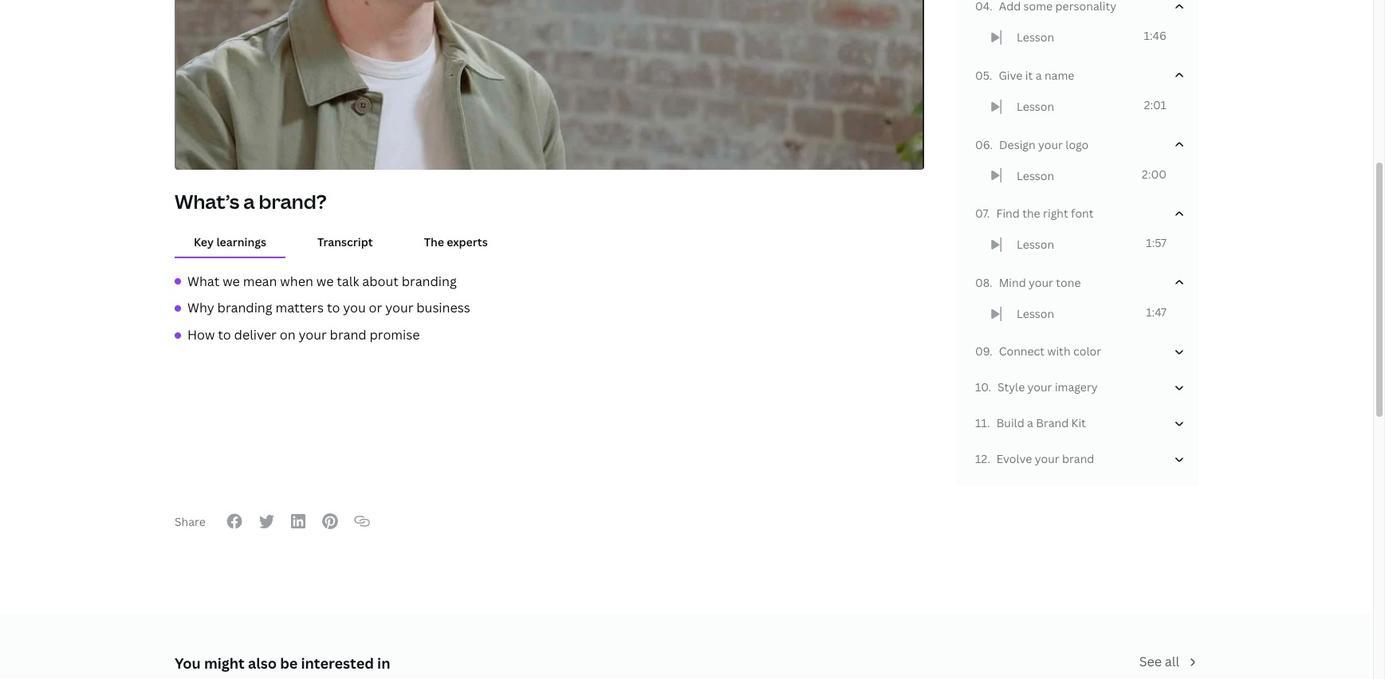 Task type: describe. For each thing, give the bounding box(es) containing it.
it
[[1025, 68, 1033, 83]]

mean
[[243, 272, 277, 290]]

lesson for 1:57
[[1017, 237, 1054, 252]]

lesson for 1:47
[[1017, 306, 1054, 321]]

name
[[1044, 68, 1074, 83]]

lesson for 2:00
[[1017, 168, 1054, 183]]

right
[[1043, 206, 1068, 221]]

. for 12
[[987, 452, 990, 467]]

your for 06 . design your logo
[[1038, 137, 1063, 152]]

interested
[[301, 653, 374, 673]]

why branding matters to you or your business
[[187, 299, 470, 317]]

05 . give it a name
[[975, 68, 1074, 83]]

. for 07
[[987, 206, 990, 221]]

connect
[[999, 344, 1045, 359]]

. for 05
[[989, 68, 992, 83]]

0 horizontal spatial to
[[218, 326, 231, 343]]

share
[[175, 514, 206, 529]]

12
[[975, 452, 987, 467]]

the experts button
[[405, 227, 507, 256]]

10
[[975, 380, 988, 395]]

your for 10 . style your imagery
[[1027, 380, 1052, 395]]

give
[[999, 68, 1023, 83]]

you might also be interested in
[[175, 653, 390, 673]]

matters
[[275, 299, 324, 317]]

you
[[175, 653, 201, 673]]

with
[[1047, 344, 1071, 359]]

what's a brand?
[[175, 188, 327, 215]]

10 . style your imagery
[[975, 380, 1098, 395]]

06 . design your logo
[[975, 137, 1089, 152]]

kit
[[1071, 416, 1086, 431]]

design
[[999, 137, 1036, 152]]

learnings
[[216, 234, 266, 249]]

08 . mind your tone
[[975, 275, 1081, 290]]

transcript
[[317, 234, 373, 249]]

the
[[1022, 206, 1040, 221]]

07 . find the right font
[[975, 206, 1094, 221]]

key
[[194, 234, 214, 249]]

how
[[187, 326, 215, 343]]

experts
[[447, 234, 488, 249]]

0 horizontal spatial brand
[[330, 326, 367, 343]]

09 . connect with color
[[975, 344, 1101, 359]]

also
[[248, 653, 277, 673]]

1 vertical spatial brand
[[1062, 452, 1094, 467]]

brand?
[[259, 188, 327, 215]]

in
[[377, 653, 390, 673]]

0 horizontal spatial branding
[[217, 299, 272, 317]]

11
[[975, 416, 987, 431]]

your for 08 . mind your tone
[[1029, 275, 1053, 290]]

09
[[975, 344, 990, 359]]

05
[[975, 68, 989, 83]]

color
[[1073, 344, 1101, 359]]

11 . build a brand kit
[[975, 416, 1086, 431]]

might
[[204, 653, 245, 673]]

07
[[975, 206, 987, 221]]

see all
[[1139, 653, 1179, 671]]

or
[[369, 299, 382, 317]]



Task type: locate. For each thing, give the bounding box(es) containing it.
2 horizontal spatial a
[[1036, 68, 1042, 83]]

lesson down 07 . find the right font
[[1017, 237, 1054, 252]]

. for 06
[[990, 137, 993, 152]]

0 horizontal spatial a
[[243, 188, 255, 215]]

a right it
[[1036, 68, 1042, 83]]

1:57
[[1146, 235, 1167, 250]]

your right on
[[299, 326, 327, 343]]

you
[[343, 299, 366, 317]]

all
[[1165, 653, 1179, 671]]

how to deliver on your brand promise
[[187, 326, 420, 343]]

when
[[280, 272, 313, 290]]

find
[[996, 206, 1020, 221]]

2 we from the left
[[316, 272, 334, 290]]

logo
[[1066, 137, 1089, 152]]

imagery
[[1055, 380, 1098, 395]]

evolve
[[996, 452, 1032, 467]]

branding
[[402, 272, 457, 290], [217, 299, 272, 317]]

to
[[327, 299, 340, 317], [218, 326, 231, 343]]

font
[[1071, 206, 1094, 221]]

1 horizontal spatial a
[[1027, 416, 1033, 431]]

. left connect
[[990, 344, 992, 359]]

. for 10
[[988, 380, 991, 395]]

1 vertical spatial branding
[[217, 299, 272, 317]]

12 . evolve your brand
[[975, 452, 1094, 467]]

your left tone at the top right of page
[[1029, 275, 1053, 290]]

1 vertical spatial to
[[218, 326, 231, 343]]

brand down you
[[330, 326, 367, 343]]

build
[[996, 416, 1024, 431]]

brand down kit
[[1062, 452, 1094, 467]]

tone
[[1056, 275, 1081, 290]]

2:00
[[1142, 166, 1167, 181]]

branding up the deliver
[[217, 299, 272, 317]]

we right what
[[223, 272, 240, 290]]

your right "or"
[[385, 299, 413, 317]]

what's
[[175, 188, 239, 215]]

the
[[424, 234, 444, 249]]

lesson
[[1017, 30, 1054, 45], [1017, 99, 1054, 114], [1017, 168, 1054, 183], [1017, 237, 1054, 252], [1017, 306, 1054, 321]]

promise
[[370, 326, 420, 343]]

lesson for 2:01
[[1017, 99, 1054, 114]]

1:46
[[1144, 28, 1167, 43]]

1 we from the left
[[223, 272, 240, 290]]

lesson down it
[[1017, 99, 1054, 114]]

. left the give
[[989, 68, 992, 83]]

what
[[187, 272, 220, 290]]

style
[[997, 380, 1025, 395]]

brand
[[330, 326, 367, 343], [1062, 452, 1094, 467]]

1:47
[[1146, 304, 1167, 320]]

your for 12 . evolve your brand
[[1035, 452, 1059, 467]]

mind
[[999, 275, 1026, 290]]

key learnings button
[[175, 227, 285, 256]]

your left logo
[[1038, 137, 1063, 152]]

lesson down "06 . design your logo"
[[1017, 168, 1054, 183]]

a right build
[[1027, 416, 1033, 431]]

be
[[280, 653, 298, 673]]

2:01
[[1144, 97, 1167, 112]]

1 lesson from the top
[[1017, 30, 1054, 45]]

brand
[[1036, 416, 1069, 431]]

lesson up it
[[1017, 30, 1054, 45]]

0 vertical spatial branding
[[402, 272, 457, 290]]

08
[[975, 275, 990, 290]]

business
[[416, 299, 470, 317]]

. left style on the bottom of page
[[988, 380, 991, 395]]

your
[[1038, 137, 1063, 152], [1029, 275, 1053, 290], [385, 299, 413, 317], [299, 326, 327, 343], [1027, 380, 1052, 395], [1035, 452, 1059, 467]]

we left talk
[[316, 272, 334, 290]]

a up learnings
[[243, 188, 255, 215]]

06
[[975, 137, 990, 152]]

the experts
[[424, 234, 488, 249]]

to left you
[[327, 299, 340, 317]]

see all link
[[1139, 653, 1198, 673]]

1 horizontal spatial to
[[327, 299, 340, 317]]

deliver
[[234, 326, 277, 343]]

your right style on the bottom of page
[[1027, 380, 1052, 395]]

transcript button
[[298, 227, 392, 256]]

lesson down 08 . mind your tone
[[1017, 306, 1054, 321]]

5 lesson from the top
[[1017, 306, 1054, 321]]

what we mean when we talk about branding
[[187, 272, 457, 290]]

talk
[[337, 272, 359, 290]]

0 vertical spatial brand
[[330, 326, 367, 343]]

a
[[1036, 68, 1042, 83], [243, 188, 255, 215], [1027, 416, 1033, 431]]

branding up "business" on the left top
[[402, 272, 457, 290]]

2 vertical spatial a
[[1027, 416, 1033, 431]]

lesson for 1:46
[[1017, 30, 1054, 45]]

key learnings
[[194, 234, 266, 249]]

1 horizontal spatial we
[[316, 272, 334, 290]]

on
[[280, 326, 295, 343]]

. left find
[[987, 206, 990, 221]]

.
[[989, 68, 992, 83], [990, 137, 993, 152], [987, 206, 990, 221], [990, 275, 992, 290], [990, 344, 992, 359], [988, 380, 991, 395], [987, 416, 990, 431], [987, 452, 990, 467]]

to right how
[[218, 326, 231, 343]]

3 lesson from the top
[[1017, 168, 1054, 183]]

1 horizontal spatial brand
[[1062, 452, 1094, 467]]

. left build
[[987, 416, 990, 431]]

your right evolve at the right
[[1035, 452, 1059, 467]]

. left design
[[990, 137, 993, 152]]

why
[[187, 299, 214, 317]]

4 lesson from the top
[[1017, 237, 1054, 252]]

1 vertical spatial a
[[243, 188, 255, 215]]

we
[[223, 272, 240, 290], [316, 272, 334, 290]]

. left mind
[[990, 275, 992, 290]]

0 vertical spatial a
[[1036, 68, 1042, 83]]

see
[[1139, 653, 1162, 671]]

. left evolve at the right
[[987, 452, 990, 467]]

. for 08
[[990, 275, 992, 290]]

0 vertical spatial to
[[327, 299, 340, 317]]

2 lesson from the top
[[1017, 99, 1054, 114]]

0 horizontal spatial we
[[223, 272, 240, 290]]

1 horizontal spatial branding
[[402, 272, 457, 290]]

about
[[362, 272, 399, 290]]

. for 09
[[990, 344, 992, 359]]

. for 11
[[987, 416, 990, 431]]



Task type: vqa. For each thing, say whether or not it's contained in the screenshot.


